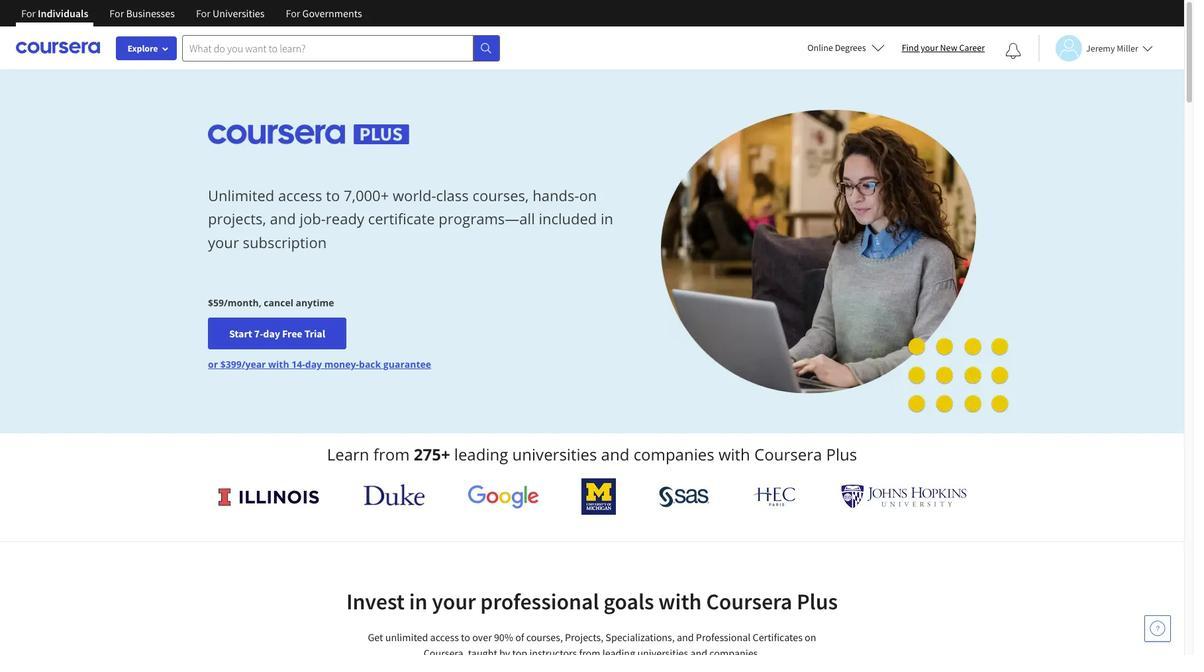 Task type: vqa. For each thing, say whether or not it's contained in the screenshot.
CREATING
no



Task type: locate. For each thing, give the bounding box(es) containing it.
over
[[472, 631, 492, 645]]

money-
[[324, 359, 359, 371]]

invest in your professional goals with coursera plus
[[346, 588, 838, 616]]

with left '14-' on the bottom of page
[[268, 359, 289, 371]]

day left money-
[[305, 359, 322, 371]]

top
[[512, 647, 527, 656]]

0 horizontal spatial from
[[373, 444, 410, 466]]

1 vertical spatial on
[[805, 631, 816, 645]]

day
[[263, 327, 280, 341], [305, 359, 322, 371]]

0 horizontal spatial your
[[208, 232, 239, 252]]

access inside unlimited access to 7,000+ world-class courses, hands-on projects, and job-ready certificate programs—all included in your subscription
[[278, 186, 322, 205]]

1 horizontal spatial day
[[305, 359, 322, 371]]

from left 275+
[[373, 444, 410, 466]]

0 vertical spatial in
[[601, 209, 614, 229]]

included
[[539, 209, 597, 229]]

on inside get unlimited access to over 90% of courses, projects, specializations, and professional certificates on coursera, taught by top instructors from leading universities and companies.
[[805, 631, 816, 645]]

1 vertical spatial courses,
[[526, 631, 563, 645]]

0 vertical spatial your
[[921, 42, 939, 54]]

professional
[[480, 588, 599, 616]]

coursera up professional
[[706, 588, 792, 616]]

your right find
[[921, 42, 939, 54]]

2 vertical spatial your
[[432, 588, 476, 616]]

by
[[499, 647, 510, 656]]

and
[[270, 209, 296, 229], [601, 444, 630, 466], [677, 631, 694, 645], [691, 647, 708, 656]]

to up 'ready'
[[326, 186, 340, 205]]

google image
[[467, 485, 539, 509]]

degrees
[[835, 42, 866, 54]]

help center image
[[1150, 621, 1166, 637]]

on right certificates
[[805, 631, 816, 645]]

or $399 /year with 14-day money-back guarantee
[[208, 359, 431, 371]]

1 horizontal spatial from
[[579, 647, 601, 656]]

0 horizontal spatial leading
[[454, 444, 508, 466]]

courses, up instructors
[[526, 631, 563, 645]]

for left governments
[[286, 7, 300, 20]]

0 vertical spatial day
[[263, 327, 280, 341]]

on
[[579, 186, 597, 205], [805, 631, 816, 645]]

free
[[282, 327, 302, 341]]

0 horizontal spatial universities
[[512, 444, 597, 466]]

in
[[601, 209, 614, 229], [409, 588, 428, 616]]

subscription
[[243, 232, 327, 252]]

0 horizontal spatial access
[[278, 186, 322, 205]]

to left 'over'
[[461, 631, 470, 645]]

universities inside get unlimited access to over 90% of courses, projects, specializations, and professional certificates on coursera, taught by top instructors from leading universities and companies.
[[638, 647, 688, 656]]

universities up university of michigan image
[[512, 444, 597, 466]]

from inside get unlimited access to over 90% of courses, projects, specializations, and professional certificates on coursera, taught by top instructors from leading universities and companies.
[[579, 647, 601, 656]]

0 horizontal spatial in
[[409, 588, 428, 616]]

your up 'over'
[[432, 588, 476, 616]]

day inside button
[[263, 327, 280, 341]]

1 horizontal spatial universities
[[638, 647, 688, 656]]

plus
[[826, 444, 857, 466], [797, 588, 838, 616]]

leading
[[454, 444, 508, 466], [603, 647, 635, 656]]

for left businesses
[[110, 7, 124, 20]]

and up subscription
[[270, 209, 296, 229]]

1 horizontal spatial leading
[[603, 647, 635, 656]]

access up coursera,
[[430, 631, 459, 645]]

0 vertical spatial courses,
[[473, 186, 529, 205]]

for left individuals
[[21, 7, 36, 20]]

from down the projects,
[[579, 647, 601, 656]]

1 vertical spatial in
[[409, 588, 428, 616]]

day left free
[[263, 327, 280, 341]]

to
[[326, 186, 340, 205], [461, 631, 470, 645]]

1 horizontal spatial access
[[430, 631, 459, 645]]

1 horizontal spatial to
[[461, 631, 470, 645]]

0 vertical spatial access
[[278, 186, 322, 205]]

your down projects,
[[208, 232, 239, 252]]

online degrees button
[[797, 33, 895, 62]]

3 for from the left
[[196, 7, 211, 20]]

1 vertical spatial day
[[305, 359, 322, 371]]

0 vertical spatial with
[[268, 359, 289, 371]]

with
[[268, 359, 289, 371], [719, 444, 750, 466], [659, 588, 702, 616]]

access
[[278, 186, 322, 205], [430, 631, 459, 645]]

with right goals at the bottom right of the page
[[659, 588, 702, 616]]

on inside unlimited access to 7,000+ world-class courses, hands-on projects, and job-ready certificate programs—all included in your subscription
[[579, 186, 597, 205]]

2 horizontal spatial your
[[921, 42, 939, 54]]

0 vertical spatial universities
[[512, 444, 597, 466]]

get
[[368, 631, 383, 645]]

courses,
[[473, 186, 529, 205], [526, 631, 563, 645]]

in right included
[[601, 209, 614, 229]]

businesses
[[126, 7, 175, 20]]

coursera image
[[16, 37, 100, 58]]

professional
[[696, 631, 751, 645]]

courses, up programs—all
[[473, 186, 529, 205]]

2 vertical spatial with
[[659, 588, 702, 616]]

leading inside get unlimited access to over 90% of courses, projects, specializations, and professional certificates on coursera, taught by top instructors from leading universities and companies.
[[603, 647, 635, 656]]

university of illinois at urbana-champaign image
[[217, 487, 321, 508]]

leading down the specializations,
[[603, 647, 635, 656]]

unlimited
[[208, 186, 274, 205]]

class
[[436, 186, 469, 205]]

companies
[[634, 444, 715, 466]]

taught
[[468, 647, 497, 656]]

new
[[940, 42, 958, 54]]

companies.
[[710, 647, 761, 656]]

explore
[[128, 42, 158, 54]]

universities
[[213, 7, 265, 20]]

1 horizontal spatial on
[[805, 631, 816, 645]]

universities
[[512, 444, 597, 466], [638, 647, 688, 656]]

1 vertical spatial universities
[[638, 647, 688, 656]]

jeremy miller button
[[1039, 35, 1153, 61]]

0 horizontal spatial day
[[263, 327, 280, 341]]

explore button
[[116, 36, 177, 60]]

0 horizontal spatial on
[[579, 186, 597, 205]]

1 vertical spatial from
[[579, 647, 601, 656]]

anytime
[[296, 297, 334, 310]]

for left universities
[[196, 7, 211, 20]]

banner navigation
[[11, 0, 373, 36]]

1 vertical spatial access
[[430, 631, 459, 645]]

0 horizontal spatial to
[[326, 186, 340, 205]]

find your new career
[[902, 42, 985, 54]]

from
[[373, 444, 410, 466], [579, 647, 601, 656]]

start 7-day free trial
[[229, 327, 325, 341]]

/month,
[[224, 297, 261, 310]]

4 for from the left
[[286, 7, 300, 20]]

job-
[[300, 209, 326, 229]]

1 vertical spatial your
[[208, 232, 239, 252]]

14-
[[292, 359, 305, 371]]

projects,
[[208, 209, 266, 229]]

instructors
[[530, 647, 577, 656]]

access up 'job-' on the top left of the page
[[278, 186, 322, 205]]

1 horizontal spatial with
[[659, 588, 702, 616]]

2 for from the left
[[110, 7, 124, 20]]

on up included
[[579, 186, 597, 205]]

0 vertical spatial on
[[579, 186, 597, 205]]

leading up the google image
[[454, 444, 508, 466]]

universities down the specializations,
[[638, 647, 688, 656]]

1 vertical spatial with
[[719, 444, 750, 466]]

2 horizontal spatial with
[[719, 444, 750, 466]]

1 horizontal spatial in
[[601, 209, 614, 229]]

projects,
[[565, 631, 604, 645]]

sas image
[[659, 487, 709, 508]]

back
[[359, 359, 381, 371]]

0 vertical spatial to
[[326, 186, 340, 205]]

coursera plus image
[[208, 124, 410, 144]]

for
[[21, 7, 36, 20], [110, 7, 124, 20], [196, 7, 211, 20], [286, 7, 300, 20]]

0 vertical spatial leading
[[454, 444, 508, 466]]

None search field
[[182, 35, 500, 61]]

with right 'companies'
[[719, 444, 750, 466]]

to inside get unlimited access to over 90% of courses, projects, specializations, and professional certificates on coursera, taught by top instructors from leading universities and companies.
[[461, 631, 470, 645]]

in up unlimited
[[409, 588, 428, 616]]

duke university image
[[363, 485, 425, 506]]

individuals
[[38, 7, 88, 20]]

7-
[[254, 327, 263, 341]]

1 for from the left
[[21, 7, 36, 20]]

your
[[921, 42, 939, 54], [208, 232, 239, 252], [432, 588, 476, 616]]

for governments
[[286, 7, 362, 20]]

1 vertical spatial to
[[461, 631, 470, 645]]

coursera up hec paris "image"
[[755, 444, 822, 466]]

coursera
[[755, 444, 822, 466], [706, 588, 792, 616]]

start
[[229, 327, 252, 341]]

1 vertical spatial leading
[[603, 647, 635, 656]]

get unlimited access to over 90% of courses, projects, specializations, and professional certificates on coursera, taught by top instructors from leading universities and companies.
[[368, 631, 816, 656]]



Task type: describe. For each thing, give the bounding box(es) containing it.
cancel
[[264, 297, 293, 310]]

0 horizontal spatial with
[[268, 359, 289, 371]]

in inside unlimited access to 7,000+ world-class courses, hands-on projects, and job-ready certificate programs—all included in your subscription
[[601, 209, 614, 229]]

unlimited access to 7,000+ world-class courses, hands-on projects, and job-ready certificate programs—all included in your subscription
[[208, 186, 614, 252]]

goals
[[604, 588, 654, 616]]

275+
[[414, 444, 450, 466]]

show notifications image
[[1006, 43, 1021, 59]]

0 vertical spatial coursera
[[755, 444, 822, 466]]

1 vertical spatial plus
[[797, 588, 838, 616]]

ready
[[326, 209, 364, 229]]

7,000+
[[344, 186, 389, 205]]

miller
[[1117, 42, 1139, 54]]

your inside unlimited access to 7,000+ world-class courses, hands-on projects, and job-ready certificate programs—all included in your subscription
[[208, 232, 239, 252]]

for for universities
[[196, 7, 211, 20]]

0 vertical spatial from
[[373, 444, 410, 466]]

and left professional
[[677, 631, 694, 645]]

hec paris image
[[752, 484, 799, 511]]

and up university of michigan image
[[601, 444, 630, 466]]

for for businesses
[[110, 7, 124, 20]]

courses, inside unlimited access to 7,000+ world-class courses, hands-on projects, and job-ready certificate programs—all included in your subscription
[[473, 186, 529, 205]]

certificates
[[753, 631, 803, 645]]

invest
[[346, 588, 405, 616]]

find
[[902, 42, 919, 54]]

1 vertical spatial coursera
[[706, 588, 792, 616]]

$59
[[208, 297, 224, 310]]

for for individuals
[[21, 7, 36, 20]]

programs—all
[[439, 209, 535, 229]]

jeremy miller
[[1086, 42, 1139, 54]]

and down professional
[[691, 647, 708, 656]]

for for governments
[[286, 7, 300, 20]]

for universities
[[196, 7, 265, 20]]

governments
[[302, 7, 362, 20]]

career
[[960, 42, 985, 54]]

for businesses
[[110, 7, 175, 20]]

trial
[[304, 327, 325, 341]]

hands-
[[533, 186, 579, 205]]

$399
[[220, 359, 242, 371]]

learn from 275+ leading universities and companies with coursera plus
[[327, 444, 857, 466]]

online degrees
[[808, 42, 866, 54]]

coursera,
[[424, 647, 466, 656]]

online
[[808, 42, 833, 54]]

jeremy
[[1086, 42, 1115, 54]]

or
[[208, 359, 218, 371]]

to inside unlimited access to 7,000+ world-class courses, hands-on projects, and job-ready certificate programs—all included in your subscription
[[326, 186, 340, 205]]

0 vertical spatial plus
[[826, 444, 857, 466]]

of
[[515, 631, 524, 645]]

for individuals
[[21, 7, 88, 20]]

and inside unlimited access to 7,000+ world-class courses, hands-on projects, and job-ready certificate programs—all included in your subscription
[[270, 209, 296, 229]]

unlimited
[[385, 631, 428, 645]]

certificate
[[368, 209, 435, 229]]

What do you want to learn? text field
[[182, 35, 474, 61]]

guarantee
[[383, 359, 431, 371]]

1 horizontal spatial your
[[432, 588, 476, 616]]

start 7-day free trial button
[[208, 318, 347, 350]]

specializations,
[[606, 631, 675, 645]]

90%
[[494, 631, 513, 645]]

learn
[[327, 444, 369, 466]]

johns hopkins university image
[[841, 485, 967, 509]]

world-
[[393, 186, 436, 205]]

$59 /month, cancel anytime
[[208, 297, 334, 310]]

/year
[[242, 359, 266, 371]]

courses, inside get unlimited access to over 90% of courses, projects, specializations, and professional certificates on coursera, taught by top instructors from leading universities and companies.
[[526, 631, 563, 645]]

university of michigan image
[[582, 479, 616, 515]]

find your new career link
[[895, 40, 992, 56]]

access inside get unlimited access to over 90% of courses, projects, specializations, and professional certificates on coursera, taught by top instructors from leading universities and companies.
[[430, 631, 459, 645]]



